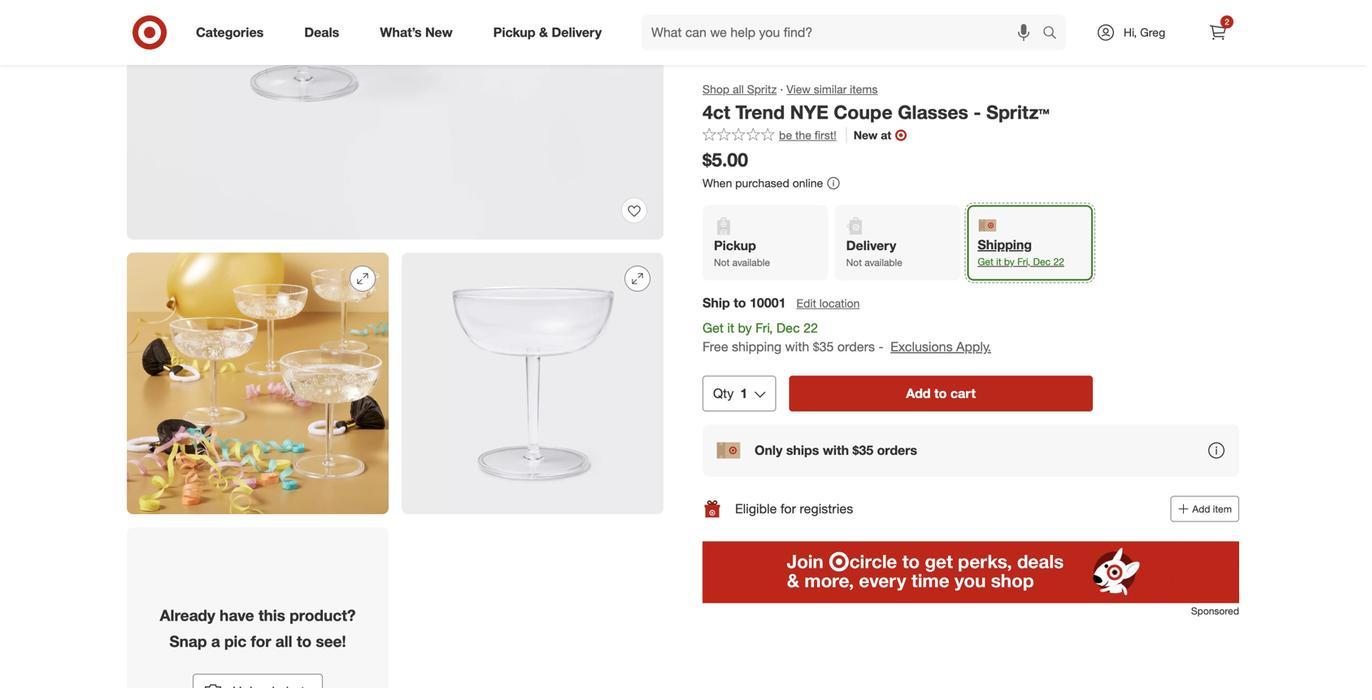Task type: locate. For each thing, give the bounding box(es) containing it.
$35 down edit location button
[[813, 339, 834, 355]]

1 horizontal spatial available
[[865, 257, 902, 269]]

1 vertical spatial dec
[[777, 320, 800, 336]]

0 vertical spatial delivery
[[552, 24, 602, 40]]

0 horizontal spatial $35
[[813, 339, 834, 355]]

dec inside shipping get it by fri, dec 22
[[1033, 256, 1051, 268]]

fri, inside 'get it by fri, dec 22 free shipping with $35 orders - exclusions apply.'
[[756, 320, 773, 336]]

1 horizontal spatial orders
[[877, 443, 917, 459]]

1 horizontal spatial fri,
[[1017, 256, 1030, 268]]

0 vertical spatial -
[[974, 101, 981, 124]]

for right pic
[[251, 633, 271, 651]]

pickup inside pickup not available
[[714, 238, 756, 254]]

-
[[974, 101, 981, 124], [879, 339, 884, 355]]

0 horizontal spatial add
[[906, 386, 931, 402]]

0 horizontal spatial for
[[251, 633, 271, 651]]

when
[[703, 176, 732, 190]]

to left see!
[[297, 633, 312, 651]]

- inside 'get it by fri, dec 22 free shipping with $35 orders - exclusions apply.'
[[879, 339, 884, 355]]

0 vertical spatial it
[[996, 256, 1002, 268]]

get
[[978, 256, 994, 268], [703, 320, 724, 336]]

hi, greg
[[1124, 25, 1165, 39]]

it
[[996, 256, 1002, 268], [727, 320, 734, 336]]

purchased
[[735, 176, 789, 190]]

get up free
[[703, 320, 724, 336]]

4ct trend nye coupe glasses - spritz&#8482;, 1 of 4 image
[[127, 0, 664, 240]]

1 vertical spatial pickup
[[714, 238, 756, 254]]

all
[[733, 82, 744, 96], [275, 633, 292, 651]]

0 vertical spatial get
[[978, 256, 994, 268]]

1 horizontal spatial to
[[734, 295, 746, 311]]

product?
[[290, 607, 356, 626]]

orders
[[837, 339, 875, 355], [877, 443, 917, 459]]

only ships with $35 orders
[[755, 443, 917, 459]]

0 vertical spatial fri,
[[1017, 256, 1030, 268]]

10001
[[750, 295, 786, 311]]

fri,
[[1017, 256, 1030, 268], [756, 320, 773, 336]]

0 horizontal spatial new
[[425, 24, 453, 40]]

0 horizontal spatial not
[[714, 257, 730, 269]]

it inside shipping get it by fri, dec 22
[[996, 256, 1002, 268]]

1 horizontal spatial add
[[1192, 503, 1210, 515]]

delivery
[[552, 24, 602, 40], [846, 238, 896, 254]]

location
[[820, 296, 860, 311]]

1 vertical spatial it
[[727, 320, 734, 336]]

available
[[732, 257, 770, 269], [865, 257, 902, 269]]

orders inside 'get it by fri, dec 22 free shipping with $35 orders - exclusions apply.'
[[837, 339, 875, 355]]

new left at at the top right
[[854, 128, 878, 143]]

with inside 'get it by fri, dec 22 free shipping with $35 orders - exclusions apply.'
[[785, 339, 809, 355]]

0 vertical spatial dec
[[1033, 256, 1051, 268]]

get it by fri, dec 22 free shipping with $35 orders - exclusions apply.
[[703, 320, 991, 355]]

add left cart
[[906, 386, 931, 402]]

1 horizontal spatial all
[[733, 82, 744, 96]]

dec
[[1033, 256, 1051, 268], [777, 320, 800, 336]]

0 vertical spatial add
[[906, 386, 931, 402]]

delivery inside "link"
[[552, 24, 602, 40]]

sponsored
[[1191, 605, 1239, 617]]

add
[[906, 386, 931, 402], [1192, 503, 1210, 515]]

$35 right ships
[[853, 443, 874, 459]]

it up free
[[727, 320, 734, 336]]

0 vertical spatial for
[[781, 501, 796, 517]]

0 vertical spatial by
[[1004, 256, 1015, 268]]

not
[[714, 257, 730, 269], [846, 257, 862, 269]]

0 horizontal spatial all
[[275, 633, 292, 651]]

fri, down shipping
[[1017, 256, 1030, 268]]

when purchased online
[[703, 176, 823, 190]]

delivery right &
[[552, 24, 602, 40]]

0 horizontal spatial it
[[727, 320, 734, 336]]

ships
[[786, 443, 819, 459]]

add item button
[[1170, 496, 1239, 522]]

pickup
[[493, 24, 536, 40], [714, 238, 756, 254]]

spritz™
[[986, 101, 1050, 124]]

not inside pickup not available
[[714, 257, 730, 269]]

0 horizontal spatial pickup
[[493, 24, 536, 40]]

1
[[740, 386, 748, 402]]

qty
[[713, 386, 734, 402]]

4ct
[[703, 101, 730, 124]]

0 vertical spatial all
[[733, 82, 744, 96]]

not up "location"
[[846, 257, 862, 269]]

0 horizontal spatial -
[[879, 339, 884, 355]]

edit
[[797, 296, 816, 311]]

1 vertical spatial 22
[[804, 320, 818, 336]]

$35
[[813, 339, 834, 355], [853, 443, 874, 459]]

1 vertical spatial delivery
[[846, 238, 896, 254]]

1 vertical spatial for
[[251, 633, 271, 651]]

0 vertical spatial new
[[425, 24, 453, 40]]

1 horizontal spatial new
[[854, 128, 878, 143]]

first!
[[815, 128, 837, 143]]

eligible for registries
[[735, 501, 853, 517]]

available inside pickup not available
[[732, 257, 770, 269]]

get inside shipping get it by fri, dec 22
[[978, 256, 994, 268]]

0 vertical spatial $35
[[813, 339, 834, 355]]

for
[[781, 501, 796, 517], [251, 633, 271, 651]]

add inside add item button
[[1192, 503, 1210, 515]]

0 horizontal spatial to
[[297, 633, 312, 651]]

0 vertical spatial 22
[[1053, 256, 1064, 268]]

0 horizontal spatial fri,
[[756, 320, 773, 336]]

0 horizontal spatial available
[[732, 257, 770, 269]]

1 vertical spatial add
[[1192, 503, 1210, 515]]

1 horizontal spatial $35
[[853, 443, 874, 459]]

1 horizontal spatial 22
[[1053, 256, 1064, 268]]

2 available from the left
[[865, 257, 902, 269]]

0 vertical spatial pickup
[[493, 24, 536, 40]]

to
[[734, 295, 746, 311], [934, 386, 947, 402], [297, 633, 312, 651]]

orders down add to cart button
[[877, 443, 917, 459]]

delivery inside delivery not available
[[846, 238, 896, 254]]

with right ships
[[823, 443, 849, 459]]

dec inside 'get it by fri, dec 22 free shipping with $35 orders - exclusions apply.'
[[777, 320, 800, 336]]

2 not from the left
[[846, 257, 862, 269]]

4ct trend nye coupe glasses - spritz&#8482;, 3 of 4 image
[[402, 253, 664, 515]]

What can we help you find? suggestions appear below search field
[[642, 15, 1047, 50]]

delivery not available
[[846, 238, 902, 269]]

0 horizontal spatial delivery
[[552, 24, 602, 40]]

1 horizontal spatial delivery
[[846, 238, 896, 254]]

for inside already have this product? snap a pic for all to see!
[[251, 633, 271, 651]]

add left item
[[1192, 503, 1210, 515]]

to right ship at the right top of the page
[[734, 295, 746, 311]]

1 vertical spatial $35
[[853, 443, 874, 459]]

2 horizontal spatial to
[[934, 386, 947, 402]]

&
[[539, 24, 548, 40]]

for right eligible
[[781, 501, 796, 517]]

1 vertical spatial get
[[703, 320, 724, 336]]

pickup up ship to 10001
[[714, 238, 756, 254]]

1 horizontal spatial not
[[846, 257, 862, 269]]

1 vertical spatial all
[[275, 633, 292, 651]]

qty 1
[[713, 386, 748, 402]]

1 vertical spatial fri,
[[756, 320, 773, 336]]

edit location button
[[796, 295, 861, 313]]

cart
[[951, 386, 976, 402]]

add inside add to cart button
[[906, 386, 931, 402]]

not up ship at the right top of the page
[[714, 257, 730, 269]]

available inside delivery not available
[[865, 257, 902, 269]]

glasses
[[898, 101, 968, 124]]

1 horizontal spatial it
[[996, 256, 1002, 268]]

2 link
[[1200, 15, 1236, 50]]

by
[[1004, 256, 1015, 268], [738, 320, 752, 336]]

fri, up the shipping
[[756, 320, 773, 336]]

already
[[160, 607, 215, 626]]

not inside delivery not available
[[846, 257, 862, 269]]

by inside shipping get it by fri, dec 22
[[1004, 256, 1015, 268]]

1 vertical spatial with
[[823, 443, 849, 459]]

be the first! link
[[703, 127, 837, 144]]

0 horizontal spatial with
[[785, 339, 809, 355]]

1 horizontal spatial with
[[823, 443, 849, 459]]

pickup left &
[[493, 24, 536, 40]]

1 vertical spatial by
[[738, 320, 752, 336]]

to left cart
[[934, 386, 947, 402]]

4ct trend nye coupe glasses - spritz&#8482;, 2 of 4 image
[[127, 253, 389, 515]]

new
[[425, 24, 453, 40], [854, 128, 878, 143]]

1 horizontal spatial pickup
[[714, 238, 756, 254]]

deals
[[304, 24, 339, 40]]

$5.00
[[703, 149, 748, 171]]

edit location
[[797, 296, 860, 311]]

all down this on the left bottom of page
[[275, 633, 292, 651]]

2 vertical spatial to
[[297, 633, 312, 651]]

view similar items
[[787, 82, 878, 96]]

1 horizontal spatial dec
[[1033, 256, 1051, 268]]

with right the shipping
[[785, 339, 809, 355]]

all right the shop
[[733, 82, 744, 96]]

1 not from the left
[[714, 257, 730, 269]]

0 vertical spatial with
[[785, 339, 809, 355]]

only
[[755, 443, 783, 459]]

1 horizontal spatial for
[[781, 501, 796, 517]]

0 vertical spatial to
[[734, 295, 746, 311]]

by up the shipping
[[738, 320, 752, 336]]

delivery up "location"
[[846, 238, 896, 254]]

0 horizontal spatial get
[[703, 320, 724, 336]]

exclusions apply. button
[[891, 338, 991, 356]]

shop
[[703, 82, 730, 96]]

0 horizontal spatial orders
[[837, 339, 875, 355]]

1 vertical spatial -
[[879, 339, 884, 355]]

0 horizontal spatial dec
[[777, 320, 800, 336]]

22
[[1053, 256, 1064, 268], [804, 320, 818, 336]]

1 horizontal spatial by
[[1004, 256, 1015, 268]]

add item
[[1192, 503, 1232, 515]]

similar
[[814, 82, 847, 96]]

it down shipping
[[996, 256, 1002, 268]]

what's new
[[380, 24, 453, 40]]

1 vertical spatial to
[[934, 386, 947, 402]]

- left exclusions
[[879, 339, 884, 355]]

nye
[[790, 101, 829, 124]]

1 horizontal spatial get
[[978, 256, 994, 268]]

1 vertical spatial orders
[[877, 443, 917, 459]]

to for add
[[934, 386, 947, 402]]

0 vertical spatial orders
[[837, 339, 875, 355]]

items
[[850, 82, 878, 96]]

new right what's
[[425, 24, 453, 40]]

0 horizontal spatial 22
[[804, 320, 818, 336]]

0 horizontal spatial by
[[738, 320, 752, 336]]

be
[[779, 128, 792, 143]]

categories
[[196, 24, 264, 40]]

get down shipping
[[978, 256, 994, 268]]

pickup & delivery
[[493, 24, 602, 40]]

pickup inside "link"
[[493, 24, 536, 40]]

to inside button
[[934, 386, 947, 402]]

already have this product? snap a pic for all to see!
[[160, 607, 356, 651]]

- left spritz™ at top
[[974, 101, 981, 124]]

search
[[1035, 26, 1074, 42]]

1 vertical spatial new
[[854, 128, 878, 143]]

by down shipping
[[1004, 256, 1015, 268]]

1 available from the left
[[732, 257, 770, 269]]

orders down "location"
[[837, 339, 875, 355]]



Task type: vqa. For each thing, say whether or not it's contained in the screenshot.


Task type: describe. For each thing, give the bounding box(es) containing it.
pickup not available
[[714, 238, 770, 269]]

only ships with $35 orders button
[[703, 425, 1239, 477]]

ship to 10001
[[703, 295, 786, 311]]

eligible
[[735, 501, 777, 517]]

to inside already have this product? snap a pic for all to see!
[[297, 633, 312, 651]]

$35 inside 'get it by fri, dec 22 free shipping with $35 orders - exclusions apply.'
[[813, 339, 834, 355]]

advertisement region
[[703, 542, 1239, 604]]

pickup & delivery link
[[480, 15, 622, 50]]

be the first!
[[779, 128, 837, 143]]

all inside already have this product? snap a pic for all to see!
[[275, 633, 292, 651]]

add to cart
[[906, 386, 976, 402]]

2
[[1225, 17, 1229, 27]]

not for pickup
[[714, 257, 730, 269]]

pic
[[224, 633, 247, 651]]

fri, inside shipping get it by fri, dec 22
[[1017, 256, 1030, 268]]

spritz
[[747, 82, 777, 96]]

get inside 'get it by fri, dec 22 free shipping with $35 orders - exclusions apply.'
[[703, 320, 724, 336]]

greg
[[1140, 25, 1165, 39]]

item
[[1213, 503, 1232, 515]]

with inside only ships with $35 orders button
[[823, 443, 849, 459]]

what's new link
[[366, 15, 473, 50]]

to for ship
[[734, 295, 746, 311]]

$35 inside only ships with $35 orders button
[[853, 443, 874, 459]]

new at
[[854, 128, 891, 143]]

1 horizontal spatial -
[[974, 101, 981, 124]]

shipping
[[732, 339, 782, 355]]

not for delivery
[[846, 257, 862, 269]]

add for add item
[[1192, 503, 1210, 515]]

pickup for &
[[493, 24, 536, 40]]

exclusions
[[891, 339, 953, 355]]

4ct trend nye coupe glasses - spritz™
[[703, 101, 1050, 124]]

it inside 'get it by fri, dec 22 free shipping with $35 orders - exclusions apply.'
[[727, 320, 734, 336]]

at
[[881, 128, 891, 143]]

coupe
[[834, 101, 893, 124]]

this
[[258, 607, 285, 626]]

add for add to cart
[[906, 386, 931, 402]]

shipping
[[978, 237, 1032, 253]]

pickup for not
[[714, 238, 756, 254]]

the
[[795, 128, 812, 143]]

have
[[220, 607, 254, 626]]

add to cart button
[[789, 376, 1093, 412]]

ship
[[703, 295, 730, 311]]

registries
[[800, 501, 853, 517]]

available for pickup
[[732, 257, 770, 269]]

search button
[[1035, 15, 1074, 54]]

hi,
[[1124, 25, 1137, 39]]

orders inside button
[[877, 443, 917, 459]]

22 inside shipping get it by fri, dec 22
[[1053, 256, 1064, 268]]

what's
[[380, 24, 422, 40]]

22 inside 'get it by fri, dec 22 free shipping with $35 orders - exclusions apply.'
[[804, 320, 818, 336]]

apply.
[[956, 339, 991, 355]]

shipping get it by fri, dec 22
[[978, 237, 1064, 268]]

view
[[787, 82, 811, 96]]

view similar items button
[[787, 81, 878, 98]]

online
[[793, 176, 823, 190]]

snap
[[169, 633, 207, 651]]

free
[[703, 339, 728, 355]]

deals link
[[290, 15, 360, 50]]

trend
[[736, 101, 785, 124]]

available for delivery
[[865, 257, 902, 269]]

shop all spritz
[[703, 82, 777, 96]]

by inside 'get it by fri, dec 22 free shipping with $35 orders - exclusions apply.'
[[738, 320, 752, 336]]

see!
[[316, 633, 346, 651]]

a
[[211, 633, 220, 651]]

categories link
[[182, 15, 284, 50]]



